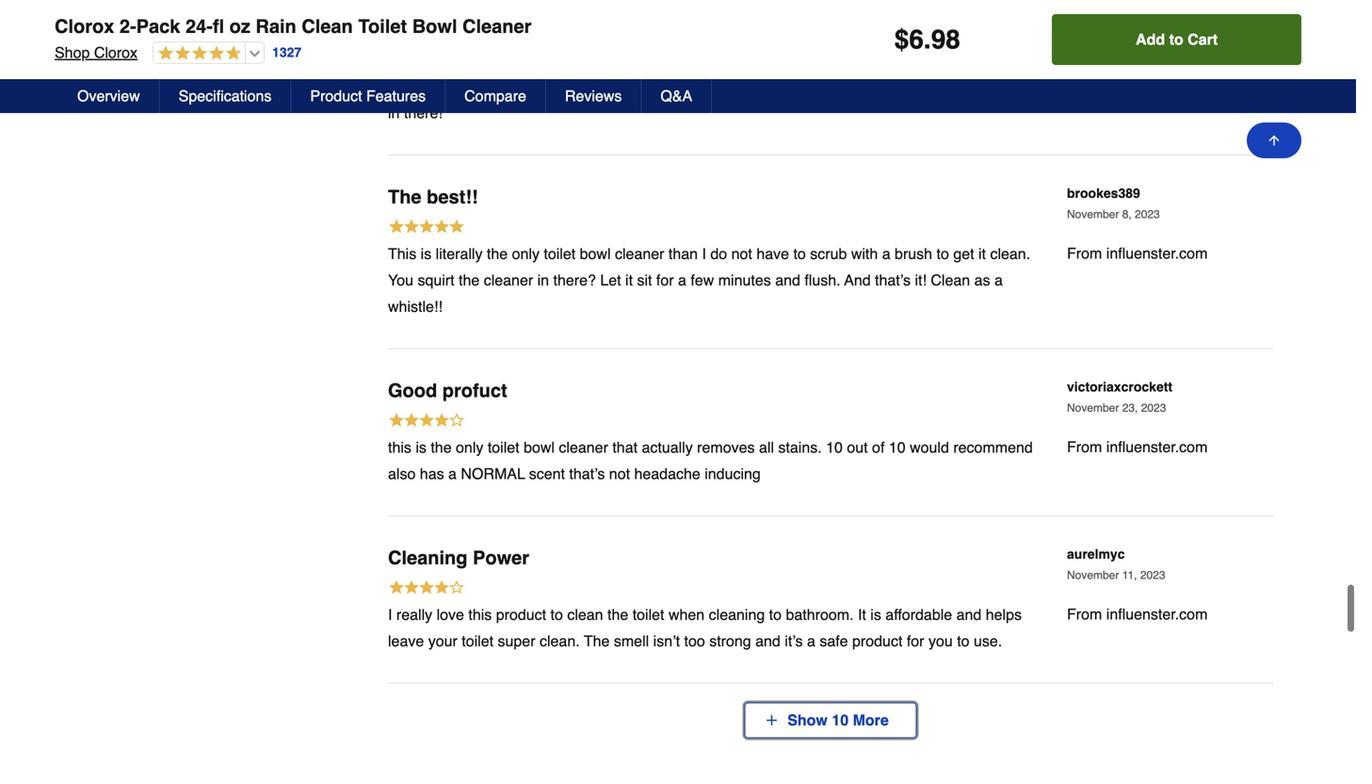 Task type: describe. For each thing, give the bounding box(es) containing it.
flush.
[[805, 272, 841, 289]]

1 from influenster.com from the top
[[1068, 51, 1208, 68]]

and up use.
[[957, 606, 982, 623]]

add to cart
[[1136, 31, 1219, 48]]

love
[[437, 606, 464, 623]]

i fight my toilet and its rust. i have very hard water. i use this on my sink and shower area too. i find it may not remove all the stain but it really does take off a layer making it feel so much better in there!
[[388, 52, 1031, 122]]

shower
[[899, 52, 947, 69]]

does
[[698, 78, 731, 95]]

cleaning power
[[388, 547, 530, 569]]

take
[[735, 78, 764, 95]]

4.7 stars image
[[154, 45, 241, 63]]

features
[[367, 87, 426, 105]]

good
[[388, 380, 437, 402]]

your
[[428, 632, 458, 650]]

not inside this is literally the only toilet bowl cleaner than i do not have to scrub with a brush to get it clean. you squirt the cleaner in there? let it sit for a few minutes and flush.  and that's it!  clean as a whistle!!
[[732, 245, 753, 263]]

on
[[793, 52, 810, 69]]

fight
[[397, 52, 425, 69]]

do
[[711, 245, 728, 263]]

1 vertical spatial clorox
[[94, 44, 138, 61]]

0 horizontal spatial product
[[496, 606, 547, 623]]

and inside this is literally the only toilet bowl cleaner than i do not have to scrub with a brush to get it clean. you squirt the cleaner in there? let it sit for a few minutes and flush.  and that's it!  clean as a whistle!!
[[776, 272, 801, 289]]

inducing
[[705, 465, 761, 483]]

would
[[910, 439, 950, 456]]

for inside this is literally the only toilet bowl cleaner than i do not have to scrub with a brush to get it clean. you squirt the cleaner in there? let it sit for a few minutes and flush.  and that's it!  clean as a whistle!!
[[657, 272, 674, 289]]

really inside i fight my toilet and its rust. i have very hard water. i use this on my sink and shower area too. i find it may not remove all the stain but it really does take off a layer making it feel so much better in there!
[[658, 78, 694, 95]]

off
[[768, 78, 784, 95]]

cleaning
[[709, 606, 765, 623]]

let
[[601, 272, 622, 289]]

4 stars image for good
[[388, 411, 465, 432]]

too
[[685, 632, 706, 650]]

i really love this product to clean the toilet when cleaning to bathroom. it is affordable and helps leave your toilet super clean. the smell isn't too strong and it's a safe product for you to use.
[[388, 606, 1022, 650]]

1327
[[272, 45, 302, 60]]

not inside i fight my toilet and its rust. i have very hard water. i use this on my sink and shower area too. i find it may not remove all the stain but it really does take off a layer making it feel so much better in there!
[[461, 78, 482, 95]]

23,
[[1123, 402, 1139, 415]]

rain
[[256, 16, 297, 37]]

minutes
[[719, 272, 772, 289]]

out
[[847, 439, 868, 456]]

2023 for the best!!
[[1135, 208, 1161, 221]]

and left its
[[490, 52, 515, 69]]

really inside i really love this product to clean the toilet when cleaning to bathroom. it is affordable and helps leave your toilet super clean. the smell isn't too strong and it's a safe product for you to use.
[[397, 606, 433, 623]]

clorox 2-pack 24-fl oz rain clean toilet bowl cleaner
[[55, 16, 532, 37]]

toilet inside i fight my toilet and its rust. i have very hard water. i use this on my sink and shower area too. i find it may not remove all the stain but it really does take off a layer making it feel so much better in there!
[[454, 52, 485, 69]]

rust.
[[538, 52, 568, 69]]

compare button
[[446, 79, 546, 113]]

reviews button
[[546, 79, 642, 113]]

area
[[951, 52, 982, 69]]

only inside this is the only toilet bowl cleaner that actually removes all stains. 10 out of 10 would recommend also has a normal scent that's not headache inducing
[[456, 439, 484, 456]]

removes
[[697, 439, 755, 456]]

a inside i really love this product to clean the toilet when cleaning to bathroom. it is affordable and helps leave your toilet super clean. the smell isn't too strong and it's a safe product for you to use.
[[808, 632, 816, 650]]

98
[[932, 24, 961, 55]]

actually
[[642, 439, 693, 456]]

overview button
[[58, 79, 160, 113]]

cart
[[1188, 31, 1219, 48]]

this inside i really love this product to clean the toilet when cleaning to bathroom. it is affordable and helps leave your toilet super clean. the smell isn't too strong and it's a safe product for you to use.
[[469, 606, 492, 623]]

show 10 more
[[780, 712, 898, 729]]

and
[[845, 272, 871, 289]]

it right get
[[979, 245, 987, 263]]

super
[[498, 632, 536, 650]]

power
[[473, 547, 530, 569]]

toilet right your
[[462, 632, 494, 650]]

to left scrub
[[794, 245, 806, 263]]

specifications
[[179, 87, 272, 105]]

compare
[[465, 87, 527, 105]]

8,
[[1123, 208, 1132, 221]]

clean. inside i really love this product to clean the toilet when cleaning to bathroom. it is affordable and helps leave your toilet super clean. the smell isn't too strong and it's a safe product for you to use.
[[540, 632, 580, 650]]

it left sit
[[626, 272, 633, 289]]

sink
[[838, 52, 865, 69]]

2 5 stars image from the top
[[388, 218, 465, 238]]

1 vertical spatial cleaner
[[484, 272, 534, 289]]

water.
[[684, 52, 724, 69]]

leave
[[388, 632, 424, 650]]

sit
[[637, 272, 653, 289]]

reviews
[[565, 87, 622, 105]]

in inside this is literally the only toilet bowl cleaner than i do not have to scrub with a brush to get it clean. you squirt the cleaner in there? let it sit for a few minutes and flush.  and that's it!  clean as a whistle!!
[[538, 272, 549, 289]]

have inside this is literally the only toilet bowl cleaner than i do not have to scrub with a brush to get it clean. you squirt the cleaner in there? let it sit for a few minutes and flush.  and that's it!  clean as a whistle!!
[[757, 245, 790, 263]]

oz
[[230, 16, 251, 37]]

stain
[[585, 78, 617, 95]]

0 vertical spatial the
[[388, 186, 422, 208]]

6
[[910, 24, 924, 55]]

very
[[617, 52, 645, 69]]

fl
[[213, 16, 224, 37]]

and left $
[[869, 52, 894, 69]]

$ 6 . 98
[[895, 24, 961, 55]]

you
[[388, 272, 414, 289]]

24-
[[186, 16, 213, 37]]

the inside i fight my toilet and its rust. i have very hard water. i use this on my sink and shower area too. i find it may not remove all the stain but it really does take off a layer making it feel so much better in there!
[[560, 78, 581, 95]]

isn't
[[654, 632, 680, 650]]

use
[[737, 52, 761, 69]]

as
[[975, 272, 991, 289]]

2-
[[120, 16, 136, 37]]

november for good profuct
[[1068, 402, 1120, 415]]

1 my from the left
[[429, 52, 449, 69]]

a left few
[[678, 272, 687, 289]]

use.
[[974, 632, 1003, 650]]

there!
[[404, 104, 443, 122]]

with
[[852, 245, 878, 263]]

stains.
[[779, 439, 822, 456]]

smell
[[614, 632, 649, 650]]

only inside this is literally the only toilet bowl cleaner than i do not have to scrub with a brush to get it clean. you squirt the cleaner in there? let it sit for a few minutes and flush.  and that's it!  clean as a whistle!!
[[512, 245, 540, 263]]

much
[[951, 78, 988, 95]]

this is the only toilet bowl cleaner that actually removes all stains. 10 out of 10 would recommend also has a normal scent that's not headache inducing
[[388, 439, 1034, 483]]

a inside i fight my toilet and its rust. i have very hard water. i use this on my sink and shower area too. i find it may not remove all the stain but it really does take off a layer making it feel so much better in there!
[[789, 78, 797, 95]]

shop clorox
[[55, 44, 138, 61]]

also
[[388, 465, 416, 483]]

november 6, 2023
[[1068, 14, 1161, 27]]

strong
[[710, 632, 752, 650]]

the down literally
[[459, 272, 480, 289]]

i right rust.
[[572, 52, 576, 69]]

it right the 'but'
[[646, 78, 654, 95]]

safe
[[820, 632, 849, 650]]

from for cleaning power
[[1068, 606, 1103, 623]]

feel
[[902, 78, 927, 95]]

plus image
[[765, 713, 780, 728]]

clean
[[568, 606, 604, 623]]

affordable
[[886, 606, 953, 623]]

arrow up image
[[1267, 133, 1282, 148]]

i inside this is literally the only toilet bowl cleaner than i do not have to scrub with a brush to get it clean. you squirt the cleaner in there? let it sit for a few minutes and flush.  and that's it!  clean as a whistle!!
[[702, 245, 707, 263]]

product
[[310, 87, 362, 105]]

i inside i really love this product to clean the toilet when cleaning to bathroom. it is affordable and helps leave your toilet super clean. the smell isn't too strong and it's a safe product for you to use.
[[388, 606, 392, 623]]

is for the
[[421, 245, 432, 263]]

this inside this is the only toilet bowl cleaner that actually removes all stains. 10 out of 10 would recommend also has a normal scent that's not headache inducing
[[388, 439, 412, 456]]

that's inside this is the only toilet bowl cleaner that actually removes all stains. 10 out of 10 would recommend also has a normal scent that's not headache inducing
[[570, 465, 605, 483]]

clean. inside this is literally the only toilet bowl cleaner than i do not have to scrub with a brush to get it clean. you squirt the cleaner in there? let it sit for a few minutes and flush.  and that's it!  clean as a whistle!!
[[991, 245, 1031, 263]]

it!
[[915, 272, 927, 289]]

it's
[[785, 632, 803, 650]]

all inside this is the only toilet bowl cleaner that actually removes all stains. 10 out of 10 would recommend also has a normal scent that's not headache inducing
[[759, 439, 775, 456]]

10 left more
[[832, 712, 849, 729]]

from for the best!!
[[1068, 245, 1103, 262]]



Task type: locate. For each thing, give the bounding box(es) containing it.
bowl inside this is the only toilet bowl cleaner that actually removes all stains. 10 out of 10 would recommend also has a normal scent that's not headache inducing
[[524, 439, 555, 456]]

this left on
[[765, 52, 789, 69]]

1 vertical spatial the
[[584, 632, 610, 650]]

1 horizontal spatial that's
[[875, 272, 911, 289]]

0 horizontal spatial really
[[397, 606, 433, 623]]

4 stars image for cleaning
[[388, 579, 465, 599]]

the up has
[[431, 439, 452, 456]]

november inside 'aurelmyc november 11, 2023'
[[1068, 569, 1120, 582]]

bowl up scent
[[524, 439, 555, 456]]

is for good
[[416, 439, 427, 456]]

0 vertical spatial 4 stars image
[[388, 411, 465, 432]]

only up normal
[[456, 439, 484, 456]]

toilet up smell
[[633, 606, 665, 623]]

bowl
[[412, 16, 457, 37]]

november left 6,
[[1068, 14, 1120, 27]]

from influenster.com for good profuct
[[1068, 438, 1208, 456]]

1 horizontal spatial clean
[[931, 272, 971, 289]]

5 stars image down the best!!
[[388, 218, 465, 238]]

not
[[461, 78, 482, 95], [732, 245, 753, 263], [609, 465, 630, 483]]

clean down get
[[931, 272, 971, 289]]

10
[[827, 439, 843, 456], [889, 439, 906, 456], [832, 712, 849, 729]]

6,
[[1123, 14, 1132, 27]]

when
[[669, 606, 705, 623]]

product down it
[[853, 632, 903, 650]]

2 from from the top
[[1068, 245, 1103, 262]]

the inside i really love this product to clean the toilet when cleaning to bathroom. it is affordable and helps leave your toilet super clean. the smell isn't too strong and it's a safe product for you to use.
[[608, 606, 629, 623]]

i left do on the top of page
[[702, 245, 707, 263]]

0 horizontal spatial clean
[[302, 16, 353, 37]]

0 vertical spatial cleaner
[[615, 245, 665, 263]]

1 horizontal spatial only
[[512, 245, 540, 263]]

from down victoriaxcrockett november 23, 2023
[[1068, 438, 1103, 456]]

0 vertical spatial clean.
[[991, 245, 1031, 263]]

aurelmyc
[[1068, 547, 1126, 562]]

a right with
[[883, 245, 891, 263]]

is right this
[[421, 245, 432, 263]]

have inside i fight my toilet and its rust. i have very hard water. i use this on my sink and shower area too. i find it may not remove all the stain but it really does take off a layer making it feel so much better in there!
[[580, 52, 613, 69]]

product up super
[[496, 606, 547, 623]]

only
[[512, 245, 540, 263], [456, 439, 484, 456]]

5 stars image up fight
[[388, 24, 465, 44]]

the left stain
[[560, 78, 581, 95]]

to inside 'button'
[[1170, 31, 1184, 48]]

from for good profuct
[[1068, 438, 1103, 456]]

not inside this is the only toilet bowl cleaner that actually removes all stains. 10 out of 10 would recommend also has a normal scent that's not headache inducing
[[609, 465, 630, 483]]

1 from from the top
[[1068, 51, 1103, 68]]

find
[[388, 78, 413, 95]]

0 horizontal spatial my
[[429, 52, 449, 69]]

0 horizontal spatial cleaner
[[484, 272, 534, 289]]

bathroom.
[[786, 606, 854, 623]]

q&a
[[661, 87, 693, 105]]

0 horizontal spatial in
[[388, 104, 400, 122]]

for inside i really love this product to clean the toilet when cleaning to bathroom. it is affordable and helps leave your toilet super clean. the smell isn't too strong and it's a safe product for you to use.
[[907, 632, 925, 650]]

0 horizontal spatial that's
[[570, 465, 605, 483]]

it left feel at the right
[[891, 78, 898, 95]]

influenster.com down 8,
[[1107, 245, 1208, 262]]

there?
[[554, 272, 596, 289]]

victoriaxcrockett november 23, 2023
[[1068, 379, 1173, 415]]

this is literally the only toilet bowl cleaner than i do not have to scrub with a brush to get it clean. you squirt the cleaner in there? let it sit for a few minutes and flush.  and that's it!  clean as a whistle!!
[[388, 245, 1031, 315]]

clean right rain
[[302, 16, 353, 37]]

november down victoriaxcrockett
[[1068, 402, 1120, 415]]

1 horizontal spatial product
[[853, 632, 903, 650]]

influenster.com for good profuct
[[1107, 438, 1208, 456]]

1 horizontal spatial this
[[469, 606, 492, 623]]

1 horizontal spatial really
[[658, 78, 694, 95]]

4 november from the top
[[1068, 569, 1120, 582]]

0 vertical spatial for
[[657, 272, 674, 289]]

3 from influenster.com from the top
[[1068, 438, 1208, 456]]

november inside brookes389 november 8, 2023
[[1068, 208, 1120, 221]]

scent
[[529, 465, 565, 483]]

is right it
[[871, 606, 882, 623]]

2 horizontal spatial this
[[765, 52, 789, 69]]

to right cleaning
[[770, 606, 782, 623]]

this inside i fight my toilet and its rust. i have very hard water. i use this on my sink and shower area too. i find it may not remove all the stain but it really does take off a layer making it feel so much better in there!
[[765, 52, 789, 69]]

1 vertical spatial is
[[416, 439, 427, 456]]

has
[[420, 465, 444, 483]]

toilet
[[454, 52, 485, 69], [544, 245, 576, 263], [488, 439, 520, 456], [633, 606, 665, 623], [462, 632, 494, 650]]

a right has
[[449, 465, 457, 483]]

better
[[992, 78, 1031, 95]]

0 horizontal spatial for
[[657, 272, 674, 289]]

1 vertical spatial product
[[853, 632, 903, 650]]

literally
[[436, 245, 483, 263]]

the inside this is the only toilet bowl cleaner that actually removes all stains. 10 out of 10 would recommend also has a normal scent that's not headache inducing
[[431, 439, 452, 456]]

2 vertical spatial this
[[469, 606, 492, 623]]

have up minutes
[[757, 245, 790, 263]]

it right find
[[417, 78, 424, 95]]

but
[[621, 78, 642, 95]]

the
[[560, 78, 581, 95], [487, 245, 508, 263], [459, 272, 480, 289], [431, 439, 452, 456], [608, 606, 629, 623]]

bowl inside this is literally the only toilet bowl cleaner than i do not have to scrub with a brush to get it clean. you squirt the cleaner in there? let it sit for a few minutes and flush.  and that's it!  clean as a whistle!!
[[580, 245, 611, 263]]

0 horizontal spatial have
[[580, 52, 613, 69]]

0 horizontal spatial only
[[456, 439, 484, 456]]

1 horizontal spatial bowl
[[580, 245, 611, 263]]

have up stain
[[580, 52, 613, 69]]

the up smell
[[608, 606, 629, 623]]

a
[[789, 78, 797, 95], [883, 245, 891, 263], [678, 272, 687, 289], [995, 272, 1003, 289], [449, 465, 457, 483], [808, 632, 816, 650]]

is inside this is literally the only toilet bowl cleaner than i do not have to scrub with a brush to get it clean. you squirt the cleaner in there? let it sit for a few minutes and flush.  and that's it!  clean as a whistle!!
[[421, 245, 432, 263]]

that's left it!
[[875, 272, 911, 289]]

influenster.com down 23,
[[1107, 438, 1208, 456]]

3 influenster.com from the top
[[1107, 438, 1208, 456]]

normal
[[461, 465, 525, 483]]

0 vertical spatial not
[[461, 78, 482, 95]]

from influenster.com down 8,
[[1068, 245, 1208, 262]]

0 vertical spatial is
[[421, 245, 432, 263]]

only right literally
[[512, 245, 540, 263]]

hard
[[650, 52, 680, 69]]

4 stars image
[[388, 411, 465, 432], [388, 579, 465, 599]]

0 vertical spatial really
[[658, 78, 694, 95]]

2 my from the left
[[814, 52, 834, 69]]

too.
[[986, 52, 1011, 69]]

a inside this is the only toilet bowl cleaner that actually removes all stains. 10 out of 10 would recommend also has a normal scent that's not headache inducing
[[449, 465, 457, 483]]

from
[[1068, 51, 1103, 68], [1068, 245, 1103, 262], [1068, 438, 1103, 456], [1068, 606, 1103, 623]]

clean. up as on the top
[[991, 245, 1031, 263]]

1 vertical spatial for
[[907, 632, 925, 650]]

shop
[[55, 44, 90, 61]]

1 vertical spatial this
[[388, 439, 412, 456]]

2 from influenster.com from the top
[[1068, 245, 1208, 262]]

1 vertical spatial clean.
[[540, 632, 580, 650]]

november for the best!!
[[1068, 208, 1120, 221]]

4 from from the top
[[1068, 606, 1103, 623]]

profuct
[[443, 380, 508, 402]]

in
[[388, 104, 400, 122], [538, 272, 549, 289]]

from influenster.com down 11,
[[1068, 606, 1208, 623]]

1 vertical spatial bowl
[[524, 439, 555, 456]]

the inside i really love this product to clean the toilet when cleaning to bathroom. it is affordable and helps leave your toilet super clean. the smell isn't too strong and it's a safe product for you to use.
[[584, 632, 610, 650]]

1 horizontal spatial for
[[907, 632, 925, 650]]

a right as on the top
[[995, 272, 1003, 289]]

from influenster.com for the best!!
[[1068, 245, 1208, 262]]

more
[[853, 712, 889, 729]]

cleaner left that
[[559, 439, 609, 456]]

add to cart button
[[1053, 14, 1302, 65]]

4 stars image down cleaning
[[388, 579, 465, 599]]

clorox up shop clorox
[[55, 16, 114, 37]]

0 horizontal spatial bowl
[[524, 439, 555, 456]]

2023 inside victoriaxcrockett november 23, 2023
[[1142, 402, 1167, 415]]

0 vertical spatial in
[[388, 104, 400, 122]]

product features
[[310, 87, 426, 105]]

influenster.com for the best!!
[[1107, 245, 1208, 262]]

not right "may"
[[461, 78, 482, 95]]

cleaner
[[463, 16, 532, 37]]

this up also
[[388, 439, 412, 456]]

good profuct
[[388, 380, 508, 402]]

influenster.com for cleaning power
[[1107, 606, 1208, 623]]

2 4 stars image from the top
[[388, 579, 465, 599]]

may
[[428, 78, 457, 95]]

product features button
[[292, 79, 446, 113]]

1 influenster.com from the top
[[1107, 51, 1208, 68]]

2023 inside 'aurelmyc november 11, 2023'
[[1141, 569, 1166, 582]]

1 vertical spatial clean
[[931, 272, 971, 289]]

it
[[858, 606, 867, 623]]

3 november from the top
[[1068, 402, 1120, 415]]

0 vertical spatial that's
[[875, 272, 911, 289]]

2 vertical spatial not
[[609, 465, 630, 483]]

november down brookes389 at the top right of page
[[1068, 208, 1120, 221]]

is inside this is the only toilet bowl cleaner that actually removes all stains. 10 out of 10 would recommend also has a normal scent that's not headache inducing
[[416, 439, 427, 456]]

the best!!
[[388, 186, 478, 208]]

i
[[388, 52, 392, 69], [572, 52, 576, 69], [728, 52, 733, 69], [1015, 52, 1019, 69], [702, 245, 707, 263], [388, 606, 392, 623]]

2023 up add
[[1135, 14, 1161, 27]]

have
[[580, 52, 613, 69], [757, 245, 790, 263]]

2 vertical spatial cleaner
[[559, 439, 609, 456]]

all inside i fight my toilet and its rust. i have very hard water. i use this on my sink and shower area too. i find it may not remove all the stain but it really does take off a layer making it feel so much better in there!
[[541, 78, 556, 95]]

2 influenster.com from the top
[[1107, 245, 1208, 262]]

add
[[1136, 31, 1166, 48]]

not right do on the top of page
[[732, 245, 753, 263]]

0 horizontal spatial this
[[388, 439, 412, 456]]

2 horizontal spatial cleaner
[[615, 245, 665, 263]]

5 stars image
[[388, 24, 465, 44], [388, 218, 465, 238]]

all left the stains.
[[759, 439, 775, 456]]

the
[[388, 186, 422, 208], [584, 632, 610, 650]]

than
[[669, 245, 698, 263]]

1 horizontal spatial not
[[609, 465, 630, 483]]

1 vertical spatial in
[[538, 272, 549, 289]]

all
[[541, 78, 556, 95], [759, 439, 775, 456]]

the right literally
[[487, 245, 508, 263]]

toilet
[[358, 16, 407, 37]]

from down brookes389 november 8, 2023
[[1068, 245, 1103, 262]]

to right add
[[1170, 31, 1184, 48]]

remove
[[486, 78, 537, 95]]

2023 right 23,
[[1142, 402, 1167, 415]]

0 vertical spatial 5 stars image
[[388, 24, 465, 44]]

this
[[765, 52, 789, 69], [388, 439, 412, 456], [469, 606, 492, 623]]

not down that
[[609, 465, 630, 483]]

to left clean
[[551, 606, 563, 623]]

0 horizontal spatial all
[[541, 78, 556, 95]]

and
[[490, 52, 515, 69], [869, 52, 894, 69], [776, 272, 801, 289], [957, 606, 982, 623], [756, 632, 781, 650]]

10 left out at the right
[[827, 439, 843, 456]]

influenster.com
[[1107, 51, 1208, 68], [1107, 245, 1208, 262], [1107, 438, 1208, 456], [1107, 606, 1208, 623]]

0 vertical spatial clorox
[[55, 16, 114, 37]]

i right too.
[[1015, 52, 1019, 69]]

so
[[931, 78, 947, 95]]

its
[[519, 52, 534, 69]]

2023 for cleaning power
[[1141, 569, 1166, 582]]

influenster.com down 11,
[[1107, 606, 1208, 623]]

toilet inside this is the only toilet bowl cleaner that actually removes all stains. 10 out of 10 would recommend also has a normal scent that's not headache inducing
[[488, 439, 520, 456]]

q&a button
[[642, 79, 713, 113]]

i left use
[[728, 52, 733, 69]]

is inside i really love this product to clean the toilet when cleaning to bathroom. it is affordable and helps leave your toilet super clean. the smell isn't too strong and it's a safe product for you to use.
[[871, 606, 882, 623]]

brookes389
[[1068, 186, 1141, 201]]

my right on
[[814, 52, 834, 69]]

to
[[1170, 31, 1184, 48], [794, 245, 806, 263], [937, 245, 950, 263], [551, 606, 563, 623], [770, 606, 782, 623], [958, 632, 970, 650]]

this
[[388, 245, 417, 263]]

november inside victoriaxcrockett november 23, 2023
[[1068, 402, 1120, 415]]

1 vertical spatial not
[[732, 245, 753, 263]]

making
[[838, 78, 887, 95]]

this right 'love'
[[469, 606, 492, 623]]

0 vertical spatial bowl
[[580, 245, 611, 263]]

1 vertical spatial really
[[397, 606, 433, 623]]

toilet up normal
[[488, 439, 520, 456]]

to left get
[[937, 245, 950, 263]]

to right "you"
[[958, 632, 970, 650]]

a right it's
[[808, 632, 816, 650]]

toilet inside this is literally the only toilet bowl cleaner than i do not have to scrub with a brush to get it clean. you squirt the cleaner in there? let it sit for a few minutes and flush.  and that's it!  clean as a whistle!!
[[544, 245, 576, 263]]

1 november from the top
[[1068, 14, 1120, 27]]

.
[[924, 24, 932, 55]]

0 vertical spatial this
[[765, 52, 789, 69]]

clean. down clean
[[540, 632, 580, 650]]

from down 'aurelmyc november 11, 2023'
[[1068, 606, 1103, 623]]

0 vertical spatial have
[[580, 52, 613, 69]]

the left best!! at the top of page
[[388, 186, 422, 208]]

and left it's
[[756, 632, 781, 650]]

3 from from the top
[[1068, 438, 1103, 456]]

in inside i fight my toilet and its rust. i have very hard water. i use this on my sink and shower area too. i find it may not remove all the stain but it really does take off a layer making it feel so much better in there!
[[388, 104, 400, 122]]

2 vertical spatial is
[[871, 606, 882, 623]]

1 horizontal spatial the
[[584, 632, 610, 650]]

brush
[[895, 245, 933, 263]]

1 5 stars image from the top
[[388, 24, 465, 44]]

the down clean
[[584, 632, 610, 650]]

victoriaxcrockett
[[1068, 379, 1173, 395]]

0 vertical spatial clean
[[302, 16, 353, 37]]

1 horizontal spatial all
[[759, 439, 775, 456]]

1 horizontal spatial in
[[538, 272, 549, 289]]

1 horizontal spatial cleaner
[[559, 439, 609, 456]]

that's inside this is literally the only toilet bowl cleaner than i do not have to scrub with a brush to get it clean. you squirt the cleaner in there? let it sit for a few minutes and flush.  and that's it!  clean as a whistle!!
[[875, 272, 911, 289]]

10 right "of"
[[889, 439, 906, 456]]

i left fight
[[388, 52, 392, 69]]

from down november 6, 2023 on the top right of the page
[[1068, 51, 1103, 68]]

for
[[657, 272, 674, 289], [907, 632, 925, 650]]

toilet up "may"
[[454, 52, 485, 69]]

0 horizontal spatial clean.
[[540, 632, 580, 650]]

layer
[[801, 78, 834, 95]]

2 november from the top
[[1068, 208, 1120, 221]]

pack
[[136, 16, 180, 37]]

squirt
[[418, 272, 455, 289]]

4 stars image down good
[[388, 411, 465, 432]]

that's
[[875, 272, 911, 289], [570, 465, 605, 483]]

a right off
[[789, 78, 797, 95]]

helps
[[986, 606, 1022, 623]]

and left flush.
[[776, 272, 801, 289]]

0 horizontal spatial the
[[388, 186, 422, 208]]

in down find
[[388, 104, 400, 122]]

1 horizontal spatial my
[[814, 52, 834, 69]]

from influenster.com down add
[[1068, 51, 1208, 68]]

influenster.com down add
[[1107, 51, 1208, 68]]

1 horizontal spatial have
[[757, 245, 790, 263]]

overview
[[77, 87, 140, 105]]

1 vertical spatial have
[[757, 245, 790, 263]]

cleaner inside this is the only toilet bowl cleaner that actually removes all stains. 10 out of 10 would recommend also has a normal scent that's not headache inducing
[[559, 439, 609, 456]]

0 horizontal spatial not
[[461, 78, 482, 95]]

november for cleaning power
[[1068, 569, 1120, 582]]

show
[[788, 712, 828, 729]]

2 horizontal spatial not
[[732, 245, 753, 263]]

brookes389 november 8, 2023
[[1068, 186, 1161, 221]]

0 vertical spatial all
[[541, 78, 556, 95]]

clorox down 2-
[[94, 44, 138, 61]]

1 4 stars image from the top
[[388, 411, 465, 432]]

toilet up there?
[[544, 245, 576, 263]]

4 influenster.com from the top
[[1107, 606, 1208, 623]]

clorox
[[55, 16, 114, 37], [94, 44, 138, 61]]

really down the hard
[[658, 78, 694, 95]]

really up leave
[[397, 606, 433, 623]]

is up has
[[416, 439, 427, 456]]

from influenster.com
[[1068, 51, 1208, 68], [1068, 245, 1208, 262], [1068, 438, 1208, 456], [1068, 606, 1208, 623]]

from influenster.com for cleaning power
[[1068, 606, 1208, 623]]

in left there?
[[538, 272, 549, 289]]

2023 inside brookes389 november 8, 2023
[[1135, 208, 1161, 221]]

0 vertical spatial product
[[496, 606, 547, 623]]

for right sit
[[657, 272, 674, 289]]

cleaner left there?
[[484, 272, 534, 289]]

1 vertical spatial only
[[456, 439, 484, 456]]

0 vertical spatial only
[[512, 245, 540, 263]]

2023 right 11,
[[1141, 569, 1166, 582]]

1 vertical spatial all
[[759, 439, 775, 456]]

2023 for good profuct
[[1142, 402, 1167, 415]]

clean inside this is literally the only toilet bowl cleaner than i do not have to scrub with a brush to get it clean. you squirt the cleaner in there? let it sit for a few minutes and flush.  and that's it!  clean as a whistle!!
[[931, 272, 971, 289]]

1 vertical spatial that's
[[570, 465, 605, 483]]

4 from influenster.com from the top
[[1068, 606, 1208, 623]]

that
[[613, 439, 638, 456]]

2023 right 8,
[[1135, 208, 1161, 221]]

of
[[873, 439, 885, 456]]

get
[[954, 245, 975, 263]]

bowl up the let
[[580, 245, 611, 263]]

1 vertical spatial 4 stars image
[[388, 579, 465, 599]]

for left "you"
[[907, 632, 925, 650]]

november down aurelmyc
[[1068, 569, 1120, 582]]

1 horizontal spatial clean.
[[991, 245, 1031, 263]]

1 vertical spatial 5 stars image
[[388, 218, 465, 238]]

whistle!!
[[388, 298, 443, 315]]

from influenster.com down 23,
[[1068, 438, 1208, 456]]



Task type: vqa. For each thing, say whether or not it's contained in the screenshot.


